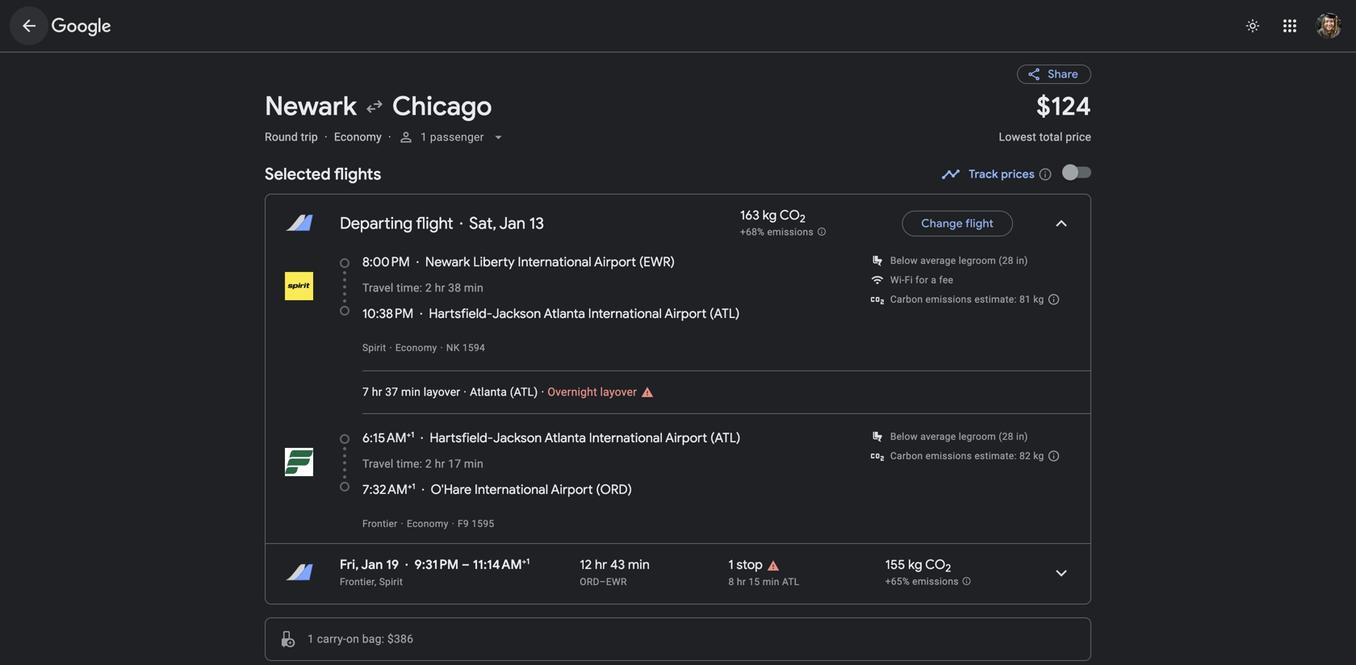 Task type: locate. For each thing, give the bounding box(es) containing it.
wi-fi for a fee
[[890, 274, 954, 286]]

163
[[740, 207, 760, 224]]

1 legroom from the top
[[959, 255, 996, 266]]

main content
[[265, 52, 1092, 665]]

1 carry-on bag costs 386 us dollars element
[[279, 630, 413, 649]]

8:00 pm
[[362, 254, 410, 270]]

a
[[931, 274, 937, 286]]

0 horizontal spatial 1
[[308, 633, 314, 646]]

min right 43
[[628, 557, 650, 573]]

carbon emissions estimate: 81 kilograms element
[[890, 294, 1044, 305]]

min inside layover (1 of 1) is a 8 hr 15 min overnight layover at hartsfield-jackson atlanta international airport in atlanta. element
[[763, 576, 780, 588]]

1 horizontal spatial jan
[[499, 213, 526, 234]]

round
[[265, 130, 298, 144]]

change flight
[[921, 216, 994, 231]]

kg inside 155 kg co 2
[[908, 557, 923, 573]]

0 vertical spatial economy
[[334, 130, 382, 144]]

average
[[921, 255, 956, 266], [921, 431, 956, 442]]

2 (28 from the top
[[999, 431, 1014, 442]]

newark liberty international airport (ewr)
[[425, 254, 675, 270]]

+1 for 6:15 am
[[407, 430, 414, 440]]

economy up flights at left top
[[334, 130, 382, 144]]

0 vertical spatial carbon
[[890, 294, 923, 305]]

co inside 155 kg co 2
[[925, 557, 946, 573]]

kg
[[763, 207, 777, 224], [1034, 294, 1044, 305], [1034, 450, 1044, 462], [908, 557, 923, 573]]

layover right 37
[[424, 385, 460, 399]]

1 vertical spatial jan
[[361, 557, 383, 573]]

jan left 13
[[499, 213, 526, 234]]

frontier, spirit
[[340, 576, 403, 588]]

hr right 12
[[595, 557, 607, 573]]

legroom
[[959, 255, 996, 266], [959, 431, 996, 442]]

1 in) from the top
[[1016, 255, 1028, 266]]

jackson down the liberty
[[492, 306, 541, 322]]

1
[[420, 130, 427, 144], [729, 557, 734, 573], [308, 633, 314, 646]]

2 time: from the top
[[397, 457, 422, 471]]

kg inside 163 kg co 2
[[763, 207, 777, 224]]

0 horizontal spatial co
[[780, 207, 800, 224]]

economy for 6:15 am
[[407, 518, 449, 530]]

2 left 17
[[425, 457, 432, 471]]

hartsfield-jackson atlanta international airport (atl) down newark liberty international airport (ewr)
[[429, 306, 740, 322]]

1 vertical spatial jackson
[[493, 430, 542, 446]]

0 vertical spatial jackson
[[492, 306, 541, 322]]

0 horizontal spatial layover
[[424, 385, 460, 399]]

time: up 7:32 am +1
[[397, 457, 422, 471]]

atlanta down nk 1594
[[470, 385, 507, 399]]

$386
[[387, 633, 413, 646]]

min right 37
[[401, 385, 421, 399]]

0 vertical spatial below
[[890, 255, 918, 266]]

0 vertical spatial below average legroom (28 in)
[[890, 255, 1028, 266]]

in) for (atl)
[[1016, 431, 1028, 442]]

0 vertical spatial co
[[780, 207, 800, 224]]

1 horizontal spatial –
[[600, 576, 606, 588]]

legroom up carbon emissions estimate: 81 kg
[[959, 255, 996, 266]]

carbon emissions estimate: 82 kg
[[890, 450, 1044, 462]]

average up a
[[921, 255, 956, 266]]

legroom for newark liberty international airport (ewr)
[[959, 255, 996, 266]]

2
[[800, 212, 806, 226], [425, 281, 432, 295], [425, 457, 432, 471], [946, 562, 951, 575]]

2 estimate: from the top
[[975, 450, 1017, 462]]

1 travel from the top
[[362, 281, 394, 295]]

emissions for carbon emissions estimate: 81 kg
[[926, 294, 972, 305]]

hr left 38
[[435, 281, 445, 295]]

+1 inside 7:32 am +1
[[408, 482, 415, 492]]

economy for 8:00 pm
[[396, 342, 437, 354]]

below for (ewr)
[[890, 255, 918, 266]]

emissions down 163 kg co 2
[[767, 227, 814, 238]]

time: up 10:38 pm text box
[[397, 281, 422, 295]]

economy down 10:38 pm text box
[[396, 342, 437, 354]]

0 vertical spatial in)
[[1016, 255, 1028, 266]]

+1 up the travel time: 2 hr 17 min
[[407, 430, 414, 440]]

0 vertical spatial 1
[[420, 130, 427, 144]]

0 vertical spatial +1
[[407, 430, 414, 440]]

(28 up carbon emissions estimate: 82 kg in the right bottom of the page
[[999, 431, 1014, 442]]

1 up the '8'
[[729, 557, 734, 573]]

1 vertical spatial hartsfield-jackson atlanta international airport (atl)
[[430, 430, 741, 446]]

1 vertical spatial carbon
[[890, 450, 923, 462]]

atlanta for 10:38 pm
[[544, 306, 585, 322]]

2 vertical spatial +1
[[522, 557, 530, 567]]

1 carry-on bag: $386
[[308, 633, 413, 646]]

0 horizontal spatial jan
[[361, 557, 383, 573]]

newark for newark liberty international airport (ewr)
[[425, 254, 470, 270]]

carbon for carbon emissions estimate: 82 kg
[[890, 450, 923, 462]]

newark
[[265, 90, 357, 123], [425, 254, 470, 270]]

0 vertical spatial travel
[[362, 281, 394, 295]]

carry-
[[317, 633, 346, 646]]

1 vertical spatial economy
[[396, 342, 437, 354]]

2 below average legroom (28 in) from the top
[[890, 431, 1028, 442]]

newark for newark
[[265, 90, 357, 123]]

2 travel from the top
[[362, 457, 394, 471]]

min inside 12 hr 43 min ord – ewr
[[628, 557, 650, 573]]

2 vertical spatial atlanta
[[545, 430, 586, 446]]

travel down '6:15 am'
[[362, 457, 394, 471]]

hr for 8
[[737, 576, 746, 588]]

co
[[780, 207, 800, 224], [925, 557, 946, 573]]

hartsfield- down 38
[[429, 306, 493, 322]]

1 average from the top
[[921, 255, 956, 266]]

min for 12
[[628, 557, 650, 573]]

time: for 8:00 pm
[[397, 281, 422, 295]]

average up carbon emissions estimate: 82 kg in the right bottom of the page
[[921, 431, 956, 442]]

legroom up the carbon emissions estimate: 82 kilograms element
[[959, 431, 996, 442]]

fi
[[905, 274, 913, 286]]

flight for change flight
[[966, 216, 994, 231]]

0 vertical spatial newark
[[265, 90, 357, 123]]

hr right "7"
[[372, 385, 382, 399]]

travel down 8:00 pm
[[362, 281, 394, 295]]

travel
[[362, 281, 394, 295], [362, 457, 394, 471]]

prices
[[1001, 167, 1035, 182]]

1 vertical spatial newark
[[425, 254, 470, 270]]

estimate: left 82
[[975, 450, 1017, 462]]

9:31 pm – 11:14 am +1
[[415, 557, 530, 573]]

time: for 6:15 am
[[397, 457, 422, 471]]

1 time: from the top
[[397, 281, 422, 295]]

spirit down 10:38 pm
[[362, 342, 386, 354]]

in) for (ewr)
[[1016, 255, 1028, 266]]

newark up 38
[[425, 254, 470, 270]]

2 carbon from the top
[[890, 450, 923, 462]]

travel for 6:15 am
[[362, 457, 394, 471]]

1 layover from the left
[[424, 385, 460, 399]]

emissions for +68% emissions
[[767, 227, 814, 238]]

hartsfield-jackson atlanta international airport (atl) for 10:38 pm
[[429, 306, 740, 322]]

time:
[[397, 281, 422, 295], [397, 457, 422, 471]]

0 vertical spatial average
[[921, 255, 956, 266]]

12
[[580, 557, 592, 573]]

atlanta (atl)
[[470, 385, 538, 399]]

1 vertical spatial +1
[[408, 482, 415, 492]]

1 vertical spatial (28
[[999, 431, 1014, 442]]

in) up 82
[[1016, 431, 1028, 442]]

0 horizontal spatial flight
[[416, 213, 453, 234]]

below
[[890, 255, 918, 266], [890, 431, 918, 442]]

1 stop
[[729, 557, 763, 573]]

1 vertical spatial travel
[[362, 457, 394, 471]]

atlanta down newark liberty international airport (ewr)
[[544, 306, 585, 322]]

0 vertical spatial hartsfield-jackson atlanta international airport (atl)
[[429, 306, 740, 322]]

(atl) for 6:15 am
[[711, 430, 741, 446]]

0 vertical spatial hartsfield-
[[429, 306, 493, 322]]

1 horizontal spatial co
[[925, 557, 946, 573]]

total duration 12 hr 43 min. element
[[580, 557, 729, 576]]

2 up +65% emissions
[[946, 562, 951, 575]]

1 vertical spatial below
[[890, 431, 918, 442]]

liberty
[[473, 254, 515, 270]]

wi-
[[890, 274, 905, 286]]

hr
[[435, 281, 445, 295], [372, 385, 382, 399], [435, 457, 445, 471], [595, 557, 607, 573], [737, 576, 746, 588]]

(28
[[999, 255, 1014, 266], [999, 431, 1014, 442]]

1 vertical spatial in)
[[1016, 431, 1028, 442]]

carbon emissions estimate: 82 kilograms element
[[890, 450, 1044, 462]]

1 (28 from the top
[[999, 255, 1014, 266]]

+1 inside 6:15 am +1
[[407, 430, 414, 440]]

atlanta
[[544, 306, 585, 322], [470, 385, 507, 399], [545, 430, 586, 446]]

0 vertical spatial jan
[[499, 213, 526, 234]]

(28 for (atl)
[[999, 431, 1014, 442]]

in)
[[1016, 255, 1028, 266], [1016, 431, 1028, 442]]

 image
[[541, 385, 544, 399]]

below for (atl)
[[890, 431, 918, 442]]

hartsfield-
[[429, 306, 493, 322], [430, 430, 493, 446]]

flight
[[416, 213, 453, 234], [966, 216, 994, 231]]

return flight on friday, january 19. leaves o'hare international airport at 9:31 pm on friday, january 19 and arrives at newark liberty international airport at 11:14 am on saturday, january 20. element
[[340, 557, 530, 573]]

estimate: left 81
[[975, 294, 1017, 305]]

min for 8
[[763, 576, 780, 588]]

124 us dollars element
[[1037, 90, 1092, 123]]

estimate:
[[975, 294, 1017, 305], [975, 450, 1017, 462]]

spirit down "19"
[[379, 576, 403, 588]]

international up (ord)
[[589, 430, 663, 446]]

change
[[921, 216, 963, 231]]

jackson
[[492, 306, 541, 322], [493, 430, 542, 446]]

in) up 81
[[1016, 255, 1028, 266]]

sat, jan 13
[[469, 213, 544, 234]]

0 vertical spatial (atl)
[[710, 306, 740, 322]]

economy down o'hare
[[407, 518, 449, 530]]

7 hr 37 min layover
[[362, 385, 460, 399]]

1 carbon from the top
[[890, 294, 923, 305]]

0 horizontal spatial newark
[[265, 90, 357, 123]]

1 inside 1 passenger popup button
[[420, 130, 427, 144]]

155
[[885, 557, 905, 573]]

7:32 am
[[362, 482, 408, 498]]

min right 15
[[763, 576, 780, 588]]

emissions left 82
[[926, 450, 972, 462]]

list containing departing flight
[[266, 195, 1091, 604]]

1 for 1 stop
[[729, 557, 734, 573]]

– inside 12 hr 43 min ord – ewr
[[600, 576, 606, 588]]

2 up +68% emissions
[[800, 212, 806, 226]]

(atl) for 10:38 pm
[[710, 306, 740, 322]]

2 vertical spatial economy
[[407, 518, 449, 530]]

co up +68% emissions
[[780, 207, 800, 224]]

hr for 7
[[372, 385, 382, 399]]

emissions for +65% emissions
[[913, 576, 959, 587]]

0 vertical spatial time:
[[397, 281, 422, 295]]

below average legroom (28 in) for (ewr)
[[890, 255, 1028, 266]]

12 hr 43 min ord – ewr
[[580, 557, 650, 588]]

below average legroom (28 in) up the carbon emissions estimate: 82 kilograms element
[[890, 431, 1028, 442]]

round trip
[[265, 130, 318, 144]]

international
[[518, 254, 592, 270], [588, 306, 662, 322], [589, 430, 663, 446], [475, 482, 548, 498]]

jackson down atlanta (atl)
[[493, 430, 542, 446]]

loading results progress bar
[[0, 52, 1356, 55]]

lowest
[[999, 130, 1037, 144]]

below up fi
[[890, 255, 918, 266]]

2 vertical spatial (atl)
[[711, 430, 741, 446]]

0 vertical spatial estimate:
[[975, 294, 1017, 305]]

share button
[[1017, 65, 1092, 84]]

kg up +65% emissions
[[908, 557, 923, 573]]

international down (ewr)
[[588, 306, 662, 322]]

flight right change
[[966, 216, 994, 231]]

co for 163 kg co
[[780, 207, 800, 224]]

newark up trip
[[265, 90, 357, 123]]

co inside 163 kg co 2
[[780, 207, 800, 224]]

kg right 81
[[1034, 294, 1044, 305]]

2 vertical spatial 1
[[308, 633, 314, 646]]

0 vertical spatial legroom
[[959, 255, 996, 266]]

1 vertical spatial hartsfield-
[[430, 430, 493, 446]]

hr inside 12 hr 43 min ord – ewr
[[595, 557, 607, 573]]

None text field
[[999, 90, 1092, 158]]

0 horizontal spatial –
[[462, 557, 470, 573]]

1 inside "1 stop flight." element
[[729, 557, 734, 573]]

2 legroom from the top
[[959, 431, 996, 442]]

flight inside change flight button
[[966, 216, 994, 231]]

(28 for (ewr)
[[999, 255, 1014, 266]]

layover (1 of 1) is a 8 hr 15 min overnight layover at hartsfield-jackson atlanta international airport in atlanta. element
[[729, 576, 877, 589]]

1 vertical spatial legroom
[[959, 431, 996, 442]]

below average legroom (28 in)
[[890, 255, 1028, 266], [890, 431, 1028, 442]]

emissions for carbon emissions estimate: 82 kg
[[926, 450, 972, 462]]

hartsfield- for 6:15 am
[[430, 430, 493, 446]]

1 left carry-
[[308, 633, 314, 646]]

1 vertical spatial average
[[921, 431, 956, 442]]

none text field containing $124
[[999, 90, 1092, 158]]

travel for 8:00 pm
[[362, 281, 394, 295]]

main content containing newark
[[265, 52, 1092, 665]]

1 below average legroom (28 in) from the top
[[890, 255, 1028, 266]]

list inside main content
[[266, 195, 1091, 604]]

below up carbon emissions estimate: 82 kg in the right bottom of the page
[[890, 431, 918, 442]]

1 left passenger
[[420, 130, 427, 144]]

emissions down 155 kg co 2 at the bottom right of page
[[913, 576, 959, 587]]

sat,
[[469, 213, 497, 234]]

2 below from the top
[[890, 431, 918, 442]]

1 horizontal spatial flight
[[966, 216, 994, 231]]

average for (ewr)
[[921, 255, 956, 266]]

1 vertical spatial 1
[[729, 557, 734, 573]]

economy
[[334, 130, 382, 144], [396, 342, 437, 354], [407, 518, 449, 530]]

hr right the '8'
[[737, 576, 746, 588]]

1 horizontal spatial layover
[[600, 385, 637, 399]]

1 horizontal spatial 1
[[420, 130, 427, 144]]

 image left 1 passenger
[[388, 130, 391, 144]]

carbon
[[890, 294, 923, 305], [890, 450, 923, 462]]

$124 lowest total price
[[999, 90, 1092, 144]]

 image
[[325, 130, 328, 144], [388, 130, 391, 144], [460, 214, 463, 233], [464, 385, 467, 399], [452, 518, 455, 530]]

1 horizontal spatial newark
[[425, 254, 470, 270]]

below average legroom (28 in) up fee
[[890, 255, 1028, 266]]

1 vertical spatial time:
[[397, 457, 422, 471]]

atlanta down overnight
[[545, 430, 586, 446]]

list
[[266, 195, 1091, 604]]

17
[[448, 457, 461, 471]]

1 below from the top
[[890, 255, 918, 266]]

0 vertical spatial –
[[462, 557, 470, 573]]

flight left the sat,
[[416, 213, 453, 234]]

+1 down the travel time: 2 hr 17 min
[[408, 482, 415, 492]]

spirit
[[362, 342, 386, 354], [379, 576, 403, 588]]

hartsfield-jackson atlanta international airport (atl) down the overnight layover
[[430, 430, 741, 446]]

international down 13
[[518, 254, 592, 270]]

0 vertical spatial atlanta
[[544, 306, 585, 322]]

1 vertical spatial –
[[600, 576, 606, 588]]

hartsfield- up 17
[[430, 430, 493, 446]]

co up +65% emissions
[[925, 557, 946, 573]]

2 average from the top
[[921, 431, 956, 442]]

1 vertical spatial estimate:
[[975, 450, 1017, 462]]

emissions down fee
[[926, 294, 972, 305]]

jan up frontier, spirit in the left bottom of the page
[[361, 557, 383, 573]]

kg up +68% emissions
[[763, 207, 777, 224]]

(28 up carbon emissions estimate: 81 kg
[[999, 255, 1014, 266]]

2 horizontal spatial 1
[[729, 557, 734, 573]]

0 vertical spatial (28
[[999, 255, 1014, 266]]

1 estimate: from the top
[[975, 294, 1017, 305]]

bag:
[[362, 633, 384, 646]]

1 vertical spatial co
[[925, 557, 946, 573]]

hartsfield-jackson atlanta international airport (atl) for 6:15 am
[[430, 430, 741, 446]]

1 vertical spatial below average legroom (28 in)
[[890, 431, 1028, 442]]

layover right overnight
[[600, 385, 637, 399]]

airport
[[594, 254, 636, 270], [665, 306, 707, 322], [665, 430, 707, 446], [551, 482, 593, 498]]

emissions
[[767, 227, 814, 238], [926, 294, 972, 305], [926, 450, 972, 462], [913, 576, 959, 587]]

+1 left 12
[[522, 557, 530, 567]]

Arrival time: 7:32 AM on  Sunday, January 14. text field
[[362, 482, 415, 498]]

2 in) from the top
[[1016, 431, 1028, 442]]



Task type: describe. For each thing, give the bounding box(es) containing it.
selected
[[265, 164, 331, 184]]

Arrival time: 11:14 AM on  Saturday, January 20. text field
[[473, 557, 530, 573]]

co for 155 kg co
[[925, 557, 946, 573]]

81
[[1020, 294, 1031, 305]]

average for (atl)
[[921, 431, 956, 442]]

stop
[[737, 557, 763, 573]]

departing flight
[[340, 213, 453, 234]]

for
[[916, 274, 929, 286]]

learn more about tracked prices image
[[1038, 167, 1053, 182]]

nk 1594
[[446, 342, 485, 354]]

trip
[[301, 130, 318, 144]]

o'hare international airport (ord)
[[431, 482, 632, 498]]

Arrival time: 10:38 PM. text field
[[362, 306, 414, 322]]

flights
[[334, 164, 381, 184]]

travel time: 2 hr 38 min
[[362, 281, 484, 295]]

43
[[610, 557, 625, 573]]

hr left 17
[[435, 457, 445, 471]]

Departure time: 8:00 PM. text field
[[362, 254, 410, 270]]

Newark to Chicago and back text field
[[265, 90, 980, 123]]

2 inside 163 kg co 2
[[800, 212, 806, 226]]

+68%
[[740, 227, 765, 238]]

+1 for 7:32 am
[[408, 482, 415, 492]]

1 inside "1 carry-on bag costs 386 us dollars" 'element'
[[308, 633, 314, 646]]

frontier,
[[340, 576, 377, 588]]

passenger
[[430, 130, 484, 144]]

track
[[969, 167, 998, 182]]

1 passenger
[[420, 130, 484, 144]]

8 hr 15 min atl
[[729, 576, 800, 588]]

7:32 am +1
[[362, 482, 415, 498]]

carbon emissions estimate: 81 kg
[[890, 294, 1044, 305]]

6:15 am +1
[[362, 430, 414, 446]]

+65% emissions
[[885, 576, 959, 587]]

ord
[[580, 576, 600, 588]]

1 stop flight. element
[[729, 557, 763, 576]]

track prices
[[969, 167, 1035, 182]]

jackson for 6:15 am
[[493, 430, 542, 446]]

price
[[1066, 130, 1092, 144]]

frontier
[[362, 518, 398, 530]]

below average legroom (28 in) for (atl)
[[890, 431, 1028, 442]]

carbon for carbon emissions estimate: 81 kg
[[890, 294, 923, 305]]

(ewr)
[[639, 254, 675, 270]]

 image right trip
[[325, 130, 328, 144]]

change appearance image
[[1234, 6, 1272, 45]]

flight details. return flight on friday, january 19. leaves o'hare international airport at 9:31 pm on friday, january 19 and arrives at newark liberty international airport at 11:14 am on saturday, january 20. image
[[1042, 554, 1081, 593]]

hr for 12
[[595, 557, 607, 573]]

atl
[[782, 576, 800, 588]]

jan for fri,
[[361, 557, 383, 573]]

6:15 am
[[362, 430, 407, 446]]

overnight
[[548, 385, 597, 399]]

2 left 38
[[425, 281, 432, 295]]

jackson for 10:38 pm
[[492, 306, 541, 322]]

Departure time: 6:15 AM on  Sunday, January 14. text field
[[362, 430, 414, 446]]

 image left the sat,
[[460, 214, 463, 233]]

13
[[529, 213, 544, 234]]

7
[[362, 385, 369, 399]]

+1 inside 9:31 pm – 11:14 am +1
[[522, 557, 530, 567]]

atlanta for 6:15 am
[[545, 430, 586, 446]]

change flight button
[[902, 204, 1013, 243]]

kg right 82
[[1034, 450, 1044, 462]]

37
[[385, 385, 398, 399]]

fri, jan 19
[[340, 557, 399, 573]]

o'hare
[[431, 482, 472, 498]]

overnight layover
[[548, 385, 637, 399]]

(ord)
[[596, 482, 632, 498]]

flight for departing flight
[[416, 213, 453, 234]]

total
[[1039, 130, 1063, 144]]

38
[[448, 281, 461, 295]]

ewr
[[606, 576, 627, 588]]

min right 38
[[464, 281, 484, 295]]

go back image
[[19, 16, 39, 36]]

15
[[749, 576, 760, 588]]

1 for 1 passenger
[[420, 130, 427, 144]]

 image left f9 1595
[[452, 518, 455, 530]]

selected flights
[[265, 164, 381, 184]]

+68% emissions
[[740, 227, 814, 238]]

hartsfield- for 10:38 pm
[[429, 306, 493, 322]]

19
[[386, 557, 399, 573]]

international up f9 1595
[[475, 482, 548, 498]]

legroom for hartsfield-jackson atlanta international airport (atl)
[[959, 431, 996, 442]]

jan for sat,
[[499, 213, 526, 234]]

on
[[346, 633, 359, 646]]

 image left atlanta (atl)
[[464, 385, 467, 399]]

fri,
[[340, 557, 359, 573]]

1 vertical spatial spirit
[[379, 576, 403, 588]]

2 layover from the left
[[600, 385, 637, 399]]

2 inside 155 kg co 2
[[946, 562, 951, 575]]

0 vertical spatial spirit
[[362, 342, 386, 354]]

travel time: 2 hr 17 min
[[362, 457, 484, 471]]

estimate: for 82
[[975, 450, 1017, 462]]

fee
[[939, 274, 954, 286]]

10:38 pm
[[362, 306, 414, 322]]

1 passenger button
[[391, 118, 513, 157]]

1 vertical spatial (atl)
[[510, 385, 538, 399]]

$124
[[1037, 90, 1092, 123]]

min right 17
[[464, 457, 484, 471]]

Departure time: 9:31 PM. text field
[[415, 557, 459, 573]]

share
[[1048, 67, 1079, 82]]

chicago
[[392, 90, 492, 123]]

1 vertical spatial atlanta
[[470, 385, 507, 399]]

8
[[729, 576, 734, 588]]

+65%
[[885, 576, 910, 587]]

9:31 pm
[[415, 557, 459, 573]]

departing
[[340, 213, 413, 234]]

estimate: for 81
[[975, 294, 1017, 305]]

155 kg co 2
[[885, 557, 951, 575]]

f9 1595
[[458, 518, 494, 530]]

11:14 am
[[473, 557, 522, 573]]

min for 7
[[401, 385, 421, 399]]

163 kg co 2
[[740, 207, 806, 226]]

82
[[1020, 450, 1031, 462]]



Task type: vqa. For each thing, say whether or not it's contained in the screenshot.
1
yes



